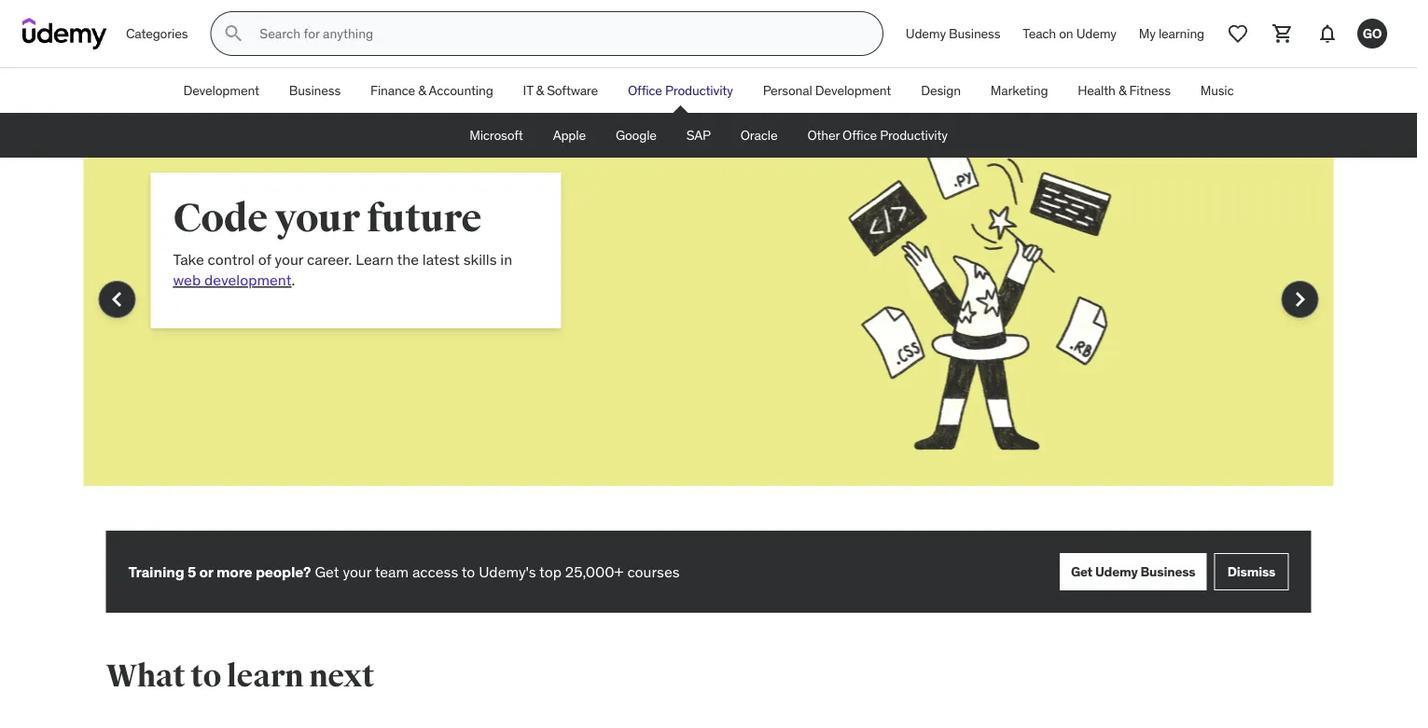 Task type: vqa. For each thing, say whether or not it's contained in the screenshot.
Code at top
yes



Task type: describe. For each thing, give the bounding box(es) containing it.
design
[[922, 82, 961, 99]]

office inside "link"
[[628, 82, 663, 99]]

accounting
[[429, 82, 493, 99]]

sap
[[687, 127, 711, 143]]

2 vertical spatial business
[[1141, 563, 1196, 580]]

skills
[[464, 250, 497, 269]]

categories button
[[115, 11, 199, 56]]

access
[[413, 562, 459, 581]]

microsoft link
[[455, 113, 538, 158]]

oracle link
[[726, 113, 793, 158]]

carousel element
[[84, 113, 1334, 531]]

google link
[[601, 113, 672, 158]]

more
[[216, 562, 253, 581]]

code
[[173, 194, 268, 243]]

personal
[[763, 82, 813, 99]]

or
[[199, 562, 213, 581]]

software
[[547, 82, 598, 99]]

finance & accounting link
[[356, 68, 508, 113]]

dismiss
[[1228, 563, 1276, 580]]

submit search image
[[222, 22, 245, 45]]

development link
[[168, 68, 274, 113]]

marketing link
[[976, 68, 1064, 113]]

health & fitness
[[1079, 82, 1171, 99]]

the
[[397, 250, 419, 269]]

web
[[173, 271, 201, 290]]

personal development
[[763, 82, 892, 99]]

& for accounting
[[418, 82, 426, 99]]

other office productivity
[[808, 127, 948, 143]]

music link
[[1186, 68, 1249, 113]]

it & software link
[[508, 68, 613, 113]]

2 development from the left
[[816, 82, 892, 99]]

learn
[[356, 250, 394, 269]]

productivity inside "link"
[[666, 82, 733, 99]]

design link
[[907, 68, 976, 113]]

my
[[1140, 25, 1156, 42]]

sap link
[[672, 113, 726, 158]]

learn
[[227, 657, 304, 696]]

fitness
[[1130, 82, 1171, 99]]

career.
[[307, 250, 352, 269]]

training 5 or more people? get your team access to udemy's top 25,000+ courses
[[128, 562, 680, 581]]

0 vertical spatial your
[[275, 194, 360, 243]]

udemy business link
[[895, 11, 1012, 56]]

0 horizontal spatial business
[[289, 82, 341, 99]]

in
[[501, 250, 513, 269]]

my learning
[[1140, 25, 1205, 42]]

teach
[[1023, 25, 1057, 42]]

5
[[188, 562, 196, 581]]

office productivity link
[[613, 68, 748, 113]]

take
[[173, 250, 204, 269]]

your for or
[[343, 562, 372, 581]]

finance
[[371, 82, 415, 99]]

what to learn next
[[106, 657, 374, 696]]

1 development from the left
[[183, 82, 259, 99]]

1 vertical spatial office
[[843, 127, 877, 143]]

get udemy business
[[1072, 563, 1196, 580]]

code your future take control of your career. learn the latest skills in web development .
[[173, 194, 513, 290]]

business link
[[274, 68, 356, 113]]

wishlist image
[[1228, 22, 1250, 45]]



Task type: locate. For each thing, give the bounding box(es) containing it.
other office productivity link
[[793, 113, 963, 158]]

your up career.
[[275, 194, 360, 243]]

get udemy business link
[[1060, 554, 1207, 591]]

your for future
[[275, 250, 303, 269]]

of
[[258, 250, 271, 269]]

0 horizontal spatial office
[[628, 82, 663, 99]]

1 horizontal spatial business
[[949, 25, 1001, 42]]

business left teach
[[949, 25, 1001, 42]]

office
[[628, 82, 663, 99], [843, 127, 877, 143]]

2 vertical spatial your
[[343, 562, 372, 581]]

1 vertical spatial productivity
[[880, 127, 948, 143]]

development
[[183, 82, 259, 99], [816, 82, 892, 99]]

health
[[1079, 82, 1116, 99]]

2 & from the left
[[536, 82, 544, 99]]

.
[[292, 271, 295, 290]]

it & software
[[523, 82, 598, 99]]

apple
[[553, 127, 586, 143]]

0 vertical spatial to
[[462, 562, 475, 581]]

0 horizontal spatial &
[[418, 82, 426, 99]]

web development link
[[173, 271, 292, 290]]

0 horizontal spatial productivity
[[666, 82, 733, 99]]

personal development link
[[748, 68, 907, 113]]

0 horizontal spatial development
[[183, 82, 259, 99]]

dismiss button
[[1215, 554, 1290, 591]]

udemy inside teach on udemy link
[[1077, 25, 1117, 42]]

other
[[808, 127, 840, 143]]

marketing
[[991, 82, 1049, 99]]

udemy business
[[906, 25, 1001, 42]]

1 horizontal spatial get
[[1072, 563, 1093, 580]]

oracle
[[741, 127, 778, 143]]

health & fitness link
[[1064, 68, 1186, 113]]

Search for anything text field
[[256, 18, 861, 49]]

it
[[523, 82, 533, 99]]

your
[[275, 194, 360, 243], [275, 250, 303, 269], [343, 562, 372, 581]]

learning
[[1159, 25, 1205, 42]]

0 vertical spatial office
[[628, 82, 663, 99]]

to left learn
[[191, 657, 221, 696]]

office right the 'other' on the top right
[[843, 127, 877, 143]]

shopping cart with 0 items image
[[1272, 22, 1295, 45]]

teach on udemy link
[[1012, 11, 1128, 56]]

on
[[1060, 25, 1074, 42]]

udemy image
[[22, 18, 107, 49]]

development down submit search image
[[183, 82, 259, 99]]

development up other office productivity
[[816, 82, 892, 99]]

future
[[367, 194, 482, 243]]

previous image
[[102, 285, 132, 315]]

1 horizontal spatial to
[[462, 562, 475, 581]]

apple link
[[538, 113, 601, 158]]

1 & from the left
[[418, 82, 426, 99]]

get
[[315, 562, 339, 581], [1072, 563, 1093, 580]]

latest
[[423, 250, 460, 269]]

& right finance
[[418, 82, 426, 99]]

1 horizontal spatial development
[[816, 82, 892, 99]]

udemy inside udemy business link
[[906, 25, 946, 42]]

1 horizontal spatial office
[[843, 127, 877, 143]]

training
[[128, 562, 184, 581]]

udemy inside "get udemy business" link
[[1096, 563, 1138, 580]]

people?
[[256, 562, 311, 581]]

go
[[1364, 25, 1383, 42]]

to
[[462, 562, 475, 581], [191, 657, 221, 696]]

courses
[[628, 562, 680, 581]]

1 vertical spatial to
[[191, 657, 221, 696]]

business left finance
[[289, 82, 341, 99]]

udemy
[[906, 25, 946, 42], [1077, 25, 1117, 42], [1096, 563, 1138, 580]]

teach on udemy
[[1023, 25, 1117, 42]]

your up .
[[275, 250, 303, 269]]

1 horizontal spatial &
[[536, 82, 544, 99]]

go link
[[1351, 11, 1396, 56]]

team
[[375, 562, 409, 581]]

microsoft
[[470, 127, 523, 143]]

& right health
[[1119, 82, 1127, 99]]

1 vertical spatial your
[[275, 250, 303, 269]]

control
[[208, 250, 255, 269]]

0 vertical spatial productivity
[[666, 82, 733, 99]]

notifications image
[[1317, 22, 1340, 45]]

to right access
[[462, 562, 475, 581]]

top
[[540, 562, 562, 581]]

next
[[309, 657, 374, 696]]

& right it
[[536, 82, 544, 99]]

productivity up the sap
[[666, 82, 733, 99]]

0 horizontal spatial to
[[191, 657, 221, 696]]

productivity
[[666, 82, 733, 99], [880, 127, 948, 143]]

what
[[106, 657, 185, 696]]

2 horizontal spatial &
[[1119, 82, 1127, 99]]

&
[[418, 82, 426, 99], [536, 82, 544, 99], [1119, 82, 1127, 99]]

business
[[949, 25, 1001, 42], [289, 82, 341, 99], [1141, 563, 1196, 580]]

1 horizontal spatial productivity
[[880, 127, 948, 143]]

my learning link
[[1128, 11, 1216, 56]]

productivity down design link
[[880, 127, 948, 143]]

google
[[616, 127, 657, 143]]

development
[[204, 271, 292, 290]]

1 vertical spatial business
[[289, 82, 341, 99]]

business left dismiss
[[1141, 563, 1196, 580]]

& for software
[[536, 82, 544, 99]]

0 horizontal spatial get
[[315, 562, 339, 581]]

office productivity
[[628, 82, 733, 99]]

0 vertical spatial business
[[949, 25, 1001, 42]]

25,000+
[[566, 562, 624, 581]]

finance & accounting
[[371, 82, 493, 99]]

next image
[[1286, 285, 1316, 315]]

& for fitness
[[1119, 82, 1127, 99]]

office up "google"
[[628, 82, 663, 99]]

categories
[[126, 25, 188, 42]]

3 & from the left
[[1119, 82, 1127, 99]]

your left the team
[[343, 562, 372, 581]]

udemy's
[[479, 562, 536, 581]]

music
[[1201, 82, 1235, 99]]

2 horizontal spatial business
[[1141, 563, 1196, 580]]



